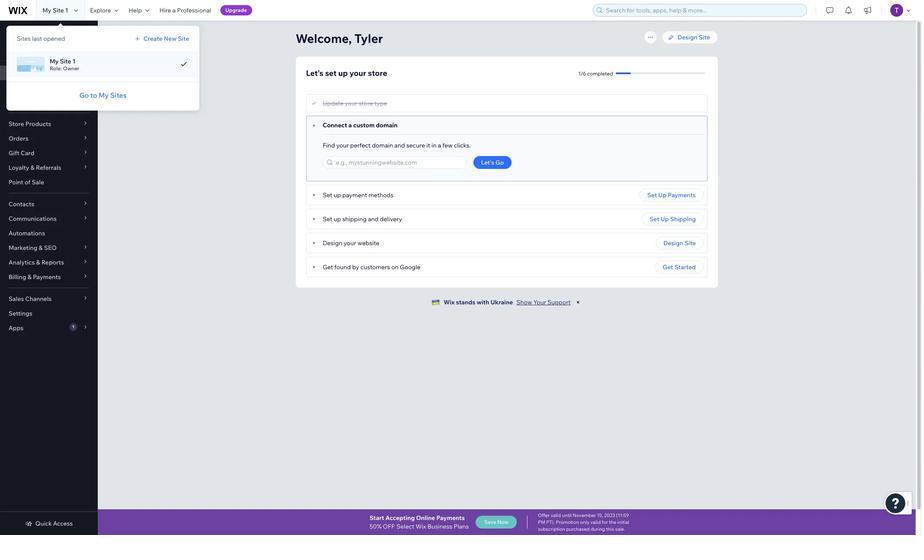 Task type: describe. For each thing, give the bounding box(es) containing it.
1 horizontal spatial let's set up your store
[[306, 68, 387, 78]]

hire
[[160, 6, 171, 14]]

now
[[498, 519, 509, 526]]

1 horizontal spatial 1/6 completed
[[579, 70, 613, 77]]

until
[[562, 513, 572, 519]]

save
[[485, 519, 496, 526]]

set up shipping button
[[642, 213, 704, 226]]

started
[[675, 263, 696, 271]]

my site 1
[[42, 6, 68, 14]]

1 for my site 1 role: owner
[[73, 57, 75, 65]]

home link
[[0, 80, 98, 95]]

0 vertical spatial design site
[[678, 33, 710, 41]]

november
[[573, 513, 596, 519]]

help
[[129, 6, 142, 14]]

pt).
[[547, 520, 555, 526]]

few
[[443, 142, 453, 149]]

let's go
[[481, 159, 504, 166]]

& for marketing
[[39, 244, 43, 252]]

automations
[[9, 230, 45, 237]]

store products
[[9, 120, 51, 128]]

0 vertical spatial wix
[[444, 299, 455, 306]]

a for professional
[[172, 6, 176, 14]]

website
[[358, 239, 380, 247]]

on
[[392, 263, 399, 271]]

of
[[25, 179, 30, 186]]

1 vertical spatial completed
[[588, 70, 613, 77]]

your
[[534, 299, 546, 306]]

owner
[[63, 65, 79, 71]]

custom
[[353, 121, 375, 129]]

0 vertical spatial sites
[[17, 35, 31, 42]]

loyalty
[[9, 164, 29, 172]]

sale
[[32, 179, 44, 186]]

e.g., mystunningwebsite.com field
[[334, 157, 464, 169]]

up up update
[[338, 68, 348, 78]]

gift card button
[[0, 146, 98, 160]]

point
[[9, 179, 23, 186]]

purchased
[[567, 527, 590, 533]]

go to my sites link
[[79, 90, 127, 100]]

set up payment methods
[[323, 191, 394, 199]]

store products button
[[0, 117, 98, 131]]

found
[[335, 263, 351, 271]]

create new site button
[[133, 35, 189, 42]]

marketing
[[9, 244, 37, 252]]

find
[[323, 142, 335, 149]]

set for set up shipping
[[650, 215, 660, 223]]

up inside sidebar element
[[34, 28, 41, 36]]

setup link
[[0, 66, 98, 80]]

automations link
[[0, 226, 98, 241]]

initial
[[618, 520, 630, 526]]

set up payments button
[[640, 189, 704, 202]]

home
[[9, 84, 26, 91]]

set up payments
[[648, 191, 696, 199]]

Search for tools, apps, help & more... field
[[604, 4, 805, 16]]

marketing & seo button
[[0, 241, 98, 255]]

communications button
[[0, 212, 98, 226]]

apps
[[9, 324, 23, 332]]

set for set up payment methods
[[323, 191, 332, 199]]

settings
[[9, 310, 32, 318]]

up for shipping
[[661, 215, 669, 223]]

ukraine
[[491, 299, 513, 306]]

contacts
[[9, 200, 34, 208]]

role:
[[50, 65, 62, 71]]

2023
[[604, 513, 615, 519]]

channels
[[25, 295, 52, 303]]

quick access
[[35, 520, 73, 528]]

up left shipping
[[334, 215, 341, 223]]

1 inside sidebar element
[[72, 324, 74, 330]]

my for my site 1
[[42, 6, 51, 14]]

select
[[397, 523, 415, 531]]

offer valid until november 15, 2023 (11:59 pm pt). promotion only valid for the initial subscription purchased during this sale.
[[538, 513, 630, 533]]

payments for set up payments
[[668, 191, 696, 199]]

0 vertical spatial go
[[79, 91, 89, 100]]

design up "found" at left
[[323, 239, 343, 247]]

type
[[375, 100, 387, 107]]

your up update your store type
[[350, 68, 366, 78]]

loyalty & referrals
[[9, 164, 61, 172]]

quick access button
[[25, 520, 73, 528]]

perfect
[[350, 142, 371, 149]]

promotion
[[556, 520, 579, 526]]

1 for my site 1
[[65, 6, 68, 14]]

plans
[[454, 523, 469, 531]]

pm
[[538, 520, 546, 526]]

up for payments
[[659, 191, 667, 199]]

1 horizontal spatial valid
[[591, 520, 601, 526]]

your for design
[[344, 239, 356, 247]]

15,
[[597, 513, 603, 519]]

sales channels button
[[0, 292, 98, 306]]

opened
[[43, 35, 65, 42]]

marketing & seo
[[9, 244, 57, 252]]

with
[[477, 299, 490, 306]]

gift
[[9, 149, 19, 157]]

customers
[[361, 263, 390, 271]]

accepting
[[386, 514, 415, 522]]

start
[[370, 514, 384, 522]]

design site link
[[663, 31, 718, 44]]

hire a professional
[[160, 6, 211, 14]]

welcome,
[[296, 31, 352, 46]]

set for set up payments
[[648, 191, 657, 199]]

site inside my site 1 role: owner
[[60, 57, 71, 65]]

start accepting online payments 50% off select wix business plans
[[370, 514, 469, 531]]

2 vertical spatial my
[[99, 91, 109, 100]]



Task type: locate. For each thing, give the bounding box(es) containing it.
0 vertical spatial and
[[395, 142, 405, 149]]

a right hire
[[172, 6, 176, 14]]

set up update
[[325, 68, 337, 78]]

settings link
[[0, 306, 98, 321]]

get for get found by customers on google
[[323, 263, 333, 271]]

1 horizontal spatial wix
[[444, 299, 455, 306]]

it
[[427, 142, 430, 149]]

up inside button
[[661, 215, 669, 223]]

0 vertical spatial valid
[[551, 513, 561, 519]]

0 vertical spatial up
[[659, 191, 667, 199]]

0 horizontal spatial get
[[323, 263, 333, 271]]

0 horizontal spatial 1/6 completed
[[9, 46, 43, 53]]

sales
[[9, 295, 24, 303]]

explore
[[90, 6, 111, 14]]

your right update
[[345, 100, 358, 107]]

orders button
[[0, 131, 98, 146]]

1 horizontal spatial sites
[[110, 91, 127, 100]]

design site down 'search for tools, apps, help & more...' 'field'
[[678, 33, 710, 41]]

products
[[25, 120, 51, 128]]

sites left last on the top of page
[[17, 35, 31, 42]]

1 vertical spatial a
[[349, 121, 352, 129]]

& for loyalty
[[31, 164, 34, 172]]

1 horizontal spatial payments
[[437, 514, 465, 522]]

1/6 inside sidebar element
[[9, 46, 16, 53]]

site
[[53, 6, 64, 14], [699, 33, 710, 41], [178, 35, 189, 42], [60, 57, 71, 65], [685, 239, 696, 247]]

card
[[21, 149, 34, 157]]

help button
[[124, 0, 154, 21]]

wix down online
[[416, 523, 426, 531]]

1 horizontal spatial go
[[496, 159, 504, 166]]

payments inside start accepting online payments 50% off select wix business plans
[[437, 514, 465, 522]]

sale.
[[616, 527, 625, 533]]

billing & payments button
[[0, 270, 98, 284]]

my up sites last opened
[[42, 6, 51, 14]]

set up shipping and delivery
[[323, 215, 402, 223]]

2 vertical spatial 1
[[72, 324, 74, 330]]

google
[[400, 263, 421, 271]]

go
[[79, 91, 89, 100], [496, 159, 504, 166]]

0 vertical spatial let's set up your store
[[9, 28, 72, 36]]

shipping
[[342, 215, 367, 223]]

site right 'new' in the top of the page
[[178, 35, 189, 42]]

my
[[42, 6, 51, 14], [50, 57, 59, 65], [99, 91, 109, 100]]

reports
[[41, 259, 64, 266]]

1 vertical spatial 1
[[73, 57, 75, 65]]

&
[[31, 164, 34, 172], [39, 244, 43, 252], [36, 259, 40, 266], [28, 273, 32, 281]]

only
[[580, 520, 590, 526]]

your for update
[[345, 100, 358, 107]]

domain right the perfect
[[372, 142, 393, 149]]

sidebar element
[[0, 21, 98, 536]]

domain up 'find your perfect domain and secure it in a few clicks.'
[[376, 121, 398, 129]]

sales channels
[[9, 295, 52, 303]]

up left payment
[[334, 191, 341, 199]]

0 vertical spatial completed
[[18, 46, 43, 53]]

analytics & reports button
[[0, 255, 98, 270]]

contacts button
[[0, 197, 98, 212]]

1 inside my site 1 role: owner
[[73, 57, 75, 65]]

payment
[[342, 191, 367, 199]]

set inside set up shipping button
[[650, 215, 660, 223]]

get started
[[663, 263, 696, 271]]

up inside button
[[659, 191, 667, 199]]

my for my site 1 role: owner
[[50, 57, 59, 65]]

design down 'search for tools, apps, help & more...' 'field'
[[678, 33, 698, 41]]

your right last on the top of page
[[42, 28, 55, 36]]

2 horizontal spatial let's
[[481, 159, 495, 166]]

sites right to in the left of the page
[[110, 91, 127, 100]]

0 horizontal spatial sites
[[17, 35, 31, 42]]

up left opened
[[34, 28, 41, 36]]

& for analytics
[[36, 259, 40, 266]]

& for billing
[[28, 273, 32, 281]]

2 horizontal spatial a
[[438, 142, 441, 149]]

find your perfect domain and secure it in a few clicks.
[[323, 142, 471, 149]]

payments inside popup button
[[33, 273, 61, 281]]

site down 'search for tools, apps, help & more...' 'field'
[[699, 33, 710, 41]]

1 vertical spatial set
[[325, 68, 337, 78]]

0 horizontal spatial set
[[23, 28, 32, 36]]

let's set up your store
[[9, 28, 72, 36], [306, 68, 387, 78]]

valid up during
[[591, 520, 601, 526]]

1 vertical spatial valid
[[591, 520, 601, 526]]

0 horizontal spatial wix
[[416, 523, 426, 531]]

payments up business
[[437, 514, 465, 522]]

1 vertical spatial and
[[368, 215, 379, 223]]

0 horizontal spatial valid
[[551, 513, 561, 519]]

your for find
[[336, 142, 349, 149]]

store up type on the top
[[368, 68, 387, 78]]

your
[[42, 28, 55, 36], [350, 68, 366, 78], [345, 100, 358, 107], [336, 142, 349, 149], [344, 239, 356, 247]]

0 vertical spatial 1
[[65, 6, 68, 14]]

store
[[9, 120, 24, 128]]

1 vertical spatial wix
[[416, 523, 426, 531]]

my up setup link
[[50, 57, 59, 65]]

domain for perfect
[[372, 142, 393, 149]]

design site
[[678, 33, 710, 41], [664, 239, 696, 247]]

support
[[548, 299, 571, 306]]

and left secure
[[395, 142, 405, 149]]

let's go button
[[474, 156, 512, 169]]

save now button
[[476, 516, 517, 529]]

2 vertical spatial store
[[359, 100, 373, 107]]

communications
[[9, 215, 57, 223]]

1 vertical spatial 1/6
[[579, 70, 586, 77]]

get left started
[[663, 263, 673, 271]]

0 vertical spatial set
[[23, 28, 32, 36]]

my right to in the left of the page
[[99, 91, 109, 100]]

1 horizontal spatial and
[[395, 142, 405, 149]]

& left seo at top
[[39, 244, 43, 252]]

1 vertical spatial 1/6 completed
[[579, 70, 613, 77]]

for
[[602, 520, 608, 526]]

my inside my site 1 role: owner
[[50, 57, 59, 65]]

0 vertical spatial payments
[[668, 191, 696, 199]]

up up set up shipping
[[659, 191, 667, 199]]

2 vertical spatial a
[[438, 142, 441, 149]]

completed
[[18, 46, 43, 53], [588, 70, 613, 77]]

get for get started
[[663, 263, 673, 271]]

get found by customers on google
[[323, 263, 421, 271]]

site up started
[[685, 239, 696, 247]]

set inside sidebar element
[[23, 28, 32, 36]]

set left opened
[[23, 28, 32, 36]]

1 horizontal spatial set
[[325, 68, 337, 78]]

& right loyalty
[[31, 164, 34, 172]]

& inside dropdown button
[[31, 164, 34, 172]]

1 horizontal spatial a
[[349, 121, 352, 129]]

1 vertical spatial up
[[661, 215, 669, 223]]

show
[[517, 299, 532, 306]]

0 vertical spatial 1/6
[[9, 46, 16, 53]]

design your website
[[323, 239, 380, 247]]

by
[[352, 263, 359, 271]]

valid
[[551, 513, 561, 519], [591, 520, 601, 526]]

0 horizontal spatial 1/6
[[9, 46, 16, 53]]

1 left explore
[[65, 6, 68, 14]]

delivery
[[380, 215, 402, 223]]

2 get from the left
[[663, 263, 673, 271]]

point of sale link
[[0, 175, 98, 190]]

set for set up shipping and delivery
[[323, 215, 332, 223]]

valid up pt).
[[551, 513, 561, 519]]

0 vertical spatial store
[[57, 28, 72, 36]]

& inside dropdown button
[[39, 244, 43, 252]]

a right in
[[438, 142, 441, 149]]

wix
[[444, 299, 455, 306], [416, 523, 426, 531]]

during
[[591, 527, 605, 533]]

hire a professional link
[[154, 0, 217, 21]]

create
[[144, 35, 163, 42]]

payments up shipping
[[668, 191, 696, 199]]

wix left stands
[[444, 299, 455, 306]]

1 vertical spatial let's set up your store
[[306, 68, 387, 78]]

set
[[23, 28, 32, 36], [325, 68, 337, 78]]

1 horizontal spatial get
[[663, 263, 673, 271]]

1 horizontal spatial completed
[[588, 70, 613, 77]]

let's set up your store up update your store type
[[306, 68, 387, 78]]

site inside button
[[685, 239, 696, 247]]

upgrade button
[[220, 5, 252, 15]]

set inside set up payments button
[[648, 191, 657, 199]]

0 horizontal spatial and
[[368, 215, 379, 223]]

0 horizontal spatial let's set up your store
[[9, 28, 72, 36]]

0 vertical spatial 1/6 completed
[[9, 46, 43, 53]]

let's inside sidebar element
[[9, 28, 22, 36]]

quick
[[35, 520, 52, 528]]

1 right role:
[[73, 57, 75, 65]]

0 vertical spatial my
[[42, 6, 51, 14]]

save now
[[485, 519, 509, 526]]

analytics & reports
[[9, 259, 64, 266]]

design site inside button
[[664, 239, 696, 247]]

analytics
[[9, 259, 35, 266]]

point of sale
[[9, 179, 44, 186]]

0 horizontal spatial payments
[[33, 273, 61, 281]]

let's
[[9, 28, 22, 36], [306, 68, 324, 78], [481, 159, 495, 166]]

1 horizontal spatial let's
[[306, 68, 324, 78]]

1 vertical spatial sites
[[110, 91, 127, 100]]

set up shipping
[[650, 215, 696, 223]]

1 vertical spatial my
[[50, 57, 59, 65]]

let's set up your store down my site 1
[[9, 28, 72, 36]]

1 vertical spatial go
[[496, 159, 504, 166]]

setup
[[9, 69, 26, 77]]

0 horizontal spatial a
[[172, 6, 176, 14]]

a
[[172, 6, 176, 14], [349, 121, 352, 129], [438, 142, 441, 149]]

50%
[[370, 523, 382, 531]]

and
[[395, 142, 405, 149], [368, 215, 379, 223]]

store
[[57, 28, 72, 36], [368, 68, 387, 78], [359, 100, 373, 107]]

1 down the settings link at the left bottom
[[72, 324, 74, 330]]

(11:59
[[616, 513, 629, 519]]

let's set up your store inside sidebar element
[[9, 28, 72, 36]]

2 vertical spatial payments
[[437, 514, 465, 522]]

1 vertical spatial payments
[[33, 273, 61, 281]]

get
[[323, 263, 333, 271], [663, 263, 673, 271]]

get left "found" at left
[[323, 263, 333, 271]]

2 horizontal spatial payments
[[668, 191, 696, 199]]

1/6 completed inside sidebar element
[[9, 46, 43, 53]]

to
[[90, 91, 97, 100]]

your left the website
[[344, 239, 356, 247]]

0 vertical spatial a
[[172, 6, 176, 14]]

this
[[606, 527, 614, 533]]

wix inside start accepting online payments 50% off select wix business plans
[[416, 523, 426, 531]]

design
[[678, 33, 698, 41], [323, 239, 343, 247], [664, 239, 684, 247]]

domain for custom
[[376, 121, 398, 129]]

store left type on the top
[[359, 100, 373, 107]]

0 horizontal spatial completed
[[18, 46, 43, 53]]

0 vertical spatial domain
[[376, 121, 398, 129]]

1 horizontal spatial 1/6
[[579, 70, 586, 77]]

in
[[432, 142, 437, 149]]

up
[[659, 191, 667, 199], [661, 215, 669, 223]]

& inside popup button
[[28, 273, 32, 281]]

wix stands with ukraine show your support
[[444, 299, 571, 306]]

design site up get started button
[[664, 239, 696, 247]]

sites last opened
[[17, 35, 65, 42]]

a for custom
[[349, 121, 352, 129]]

create new site
[[144, 35, 189, 42]]

off
[[383, 523, 395, 531]]

offer
[[538, 513, 550, 519]]

1 vertical spatial domain
[[372, 142, 393, 149]]

site up setup link
[[60, 57, 71, 65]]

design inside button
[[664, 239, 684, 247]]

site up opened
[[53, 6, 64, 14]]

store down my site 1
[[57, 28, 72, 36]]

1 get from the left
[[323, 263, 333, 271]]

design down set up shipping
[[664, 239, 684, 247]]

get inside get started button
[[663, 263, 673, 271]]

update
[[323, 100, 344, 107]]

& inside popup button
[[36, 259, 40, 266]]

& right the billing
[[28, 273, 32, 281]]

billing
[[9, 273, 26, 281]]

your inside sidebar element
[[42, 28, 55, 36]]

payments for billing & payments
[[33, 273, 61, 281]]

1 vertical spatial store
[[368, 68, 387, 78]]

payments inside button
[[668, 191, 696, 199]]

your right find
[[336, 142, 349, 149]]

payments down analytics & reports popup button in the left of the page
[[33, 273, 61, 281]]

let's inside button
[[481, 159, 495, 166]]

and left "delivery"
[[368, 215, 379, 223]]

connect
[[323, 121, 347, 129]]

completed inside sidebar element
[[18, 46, 43, 53]]

design site button
[[656, 237, 704, 250]]

& left reports
[[36, 259, 40, 266]]

the
[[609, 520, 617, 526]]

0 vertical spatial let's
[[9, 28, 22, 36]]

access
[[53, 520, 73, 528]]

1 vertical spatial let's
[[306, 68, 324, 78]]

go inside button
[[496, 159, 504, 166]]

1/6 completed
[[9, 46, 43, 53], [579, 70, 613, 77]]

up left shipping
[[661, 215, 669, 223]]

0 horizontal spatial let's
[[9, 28, 22, 36]]

2 vertical spatial let's
[[481, 159, 495, 166]]

a left 'custom'
[[349, 121, 352, 129]]

1 vertical spatial design site
[[664, 239, 696, 247]]

0 horizontal spatial go
[[79, 91, 89, 100]]

store inside sidebar element
[[57, 28, 72, 36]]



Task type: vqa. For each thing, say whether or not it's contained in the screenshot.
Sales Channels popup button
yes



